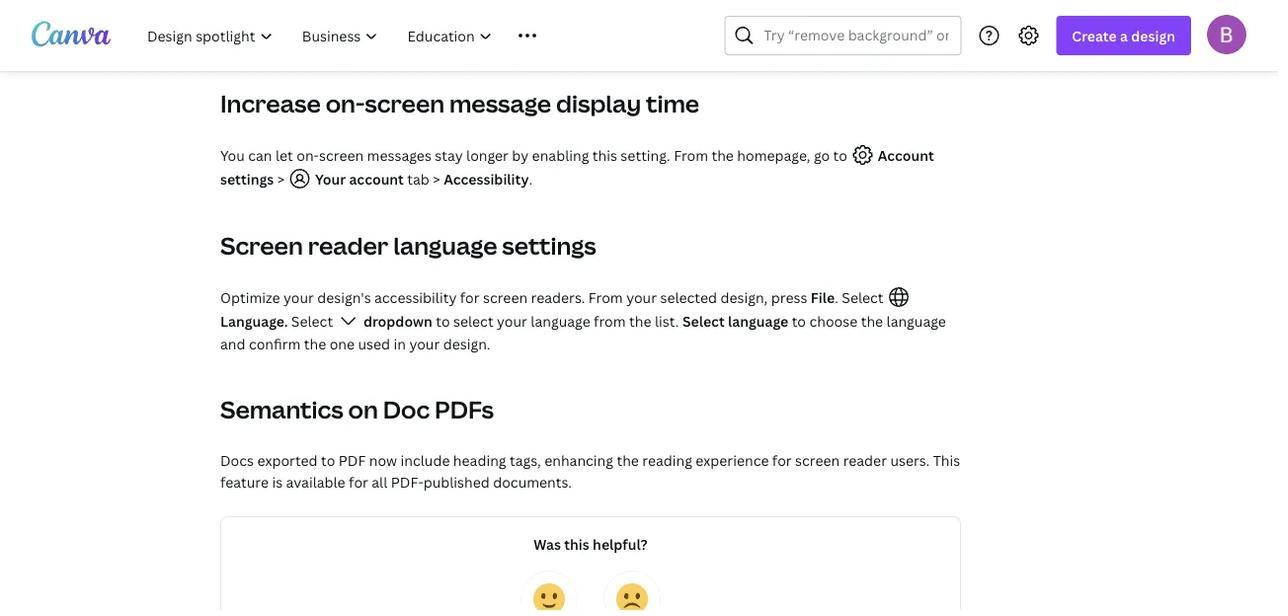 Task type: vqa. For each thing, say whether or not it's contained in the screenshot.
i walk lightly on this earth. in the right top of the page
no



Task type: describe. For each thing, give the bounding box(es) containing it.
1 horizontal spatial for
[[460, 288, 480, 307]]

messages
[[367, 146, 432, 165]]

2 > from the left
[[433, 169, 440, 188]]

docs exported to pdf now include heading tags, enhancing the reading experience for screen reader users. this feature is available for all pdf-published documents.
[[220, 451, 961, 492]]

tab > accessibility .
[[404, 169, 533, 188]]

account settings
[[220, 146, 935, 188]]

file
[[811, 288, 835, 307]]

1 horizontal spatial select
[[683, 312, 725, 331]]

the left one
[[304, 334, 326, 353]]

semantics
[[220, 394, 344, 426]]

from
[[594, 312, 626, 331]]

tags,
[[510, 451, 541, 470]]

screen up your
[[319, 146, 364, 165]]

design,
[[721, 288, 768, 307]]

bob builder image
[[1208, 15, 1247, 54]]

0 vertical spatial reader
[[308, 230, 389, 262]]

longer
[[466, 146, 509, 165]]

to choose the language and confirm the one used in your design.
[[220, 312, 947, 353]]

your right select
[[497, 312, 528, 331]]

all
[[372, 473, 388, 492]]

increase
[[220, 87, 321, 120]]

stay
[[435, 146, 463, 165]]

feature
[[220, 473, 269, 492]]

design.
[[443, 334, 491, 353]]

was this helpful?
[[534, 535, 648, 554]]

1 horizontal spatial on-
[[326, 87, 365, 120]]

a
[[1121, 26, 1128, 45]]

1 horizontal spatial from
[[674, 146, 709, 165]]

1 vertical spatial on-
[[297, 146, 319, 165]]

0 horizontal spatial from
[[589, 288, 623, 307]]

tab
[[407, 169, 430, 188]]

the left the list.
[[629, 312, 652, 331]]

is
[[272, 473, 283, 492]]

account
[[349, 169, 404, 188]]

doc
[[383, 394, 430, 426]]

2 horizontal spatial for
[[773, 451, 792, 470]]

the right "choose"
[[861, 312, 884, 331]]

create a design
[[1073, 26, 1176, 45]]

your account
[[312, 169, 404, 188]]

1 vertical spatial settings
[[502, 230, 597, 262]]

reading
[[643, 451, 693, 470]]

create a design button
[[1057, 16, 1192, 55]]

readers.
[[531, 288, 585, 307]]

create
[[1073, 26, 1117, 45]]

you
[[220, 146, 245, 165]]

let
[[276, 146, 293, 165]]

to select your language from the list. select language
[[436, 312, 789, 331]]

accessibility
[[375, 288, 457, 307]]

0 horizontal spatial for
[[349, 473, 368, 492]]

0 vertical spatial this
[[593, 146, 618, 165]]

by
[[512, 146, 529, 165]]

one
[[330, 334, 355, 353]]

language up accessibility
[[394, 230, 497, 262]]

documents.
[[493, 473, 572, 492]]

screen reader language settings
[[220, 230, 597, 262]]

now
[[369, 451, 397, 470]]

published
[[424, 473, 490, 492]]



Task type: locate. For each thing, give the bounding box(es) containing it.
.
[[529, 169, 533, 188], [835, 288, 839, 307]]

0 vertical spatial .
[[529, 169, 533, 188]]

design's
[[317, 288, 371, 307]]

this
[[934, 451, 961, 470]]

optimize
[[220, 288, 280, 307]]

language.
[[220, 312, 291, 331]]

your inside "to choose the language and confirm the one used in your design."
[[409, 334, 440, 353]]

settings up 'optimize your design's accessibility for screen readers. from your selected design, press file . select'
[[502, 230, 597, 262]]

language inside "to choose the language and confirm the one used in your design."
[[887, 312, 947, 331]]

your right in
[[409, 334, 440, 353]]

>
[[274, 169, 288, 188], [433, 169, 440, 188]]

1 vertical spatial this
[[564, 535, 590, 554]]

on
[[348, 394, 378, 426]]

select up "choose"
[[842, 288, 884, 307]]

press
[[772, 288, 808, 307]]

on- right let
[[297, 146, 319, 165]]

to inside "to choose the language and confirm the one used in your design."
[[792, 312, 806, 331]]

> down let
[[274, 169, 288, 188]]

to right go
[[834, 146, 848, 165]]

0 horizontal spatial select
[[291, 312, 337, 331]]

1 horizontal spatial .
[[835, 288, 839, 307]]

pdf-
[[391, 473, 424, 492]]

experience
[[696, 451, 769, 470]]

your left the design's
[[284, 288, 314, 307]]

to down 'press'
[[792, 312, 806, 331]]

settings down can on the top
[[220, 169, 274, 188]]

reader
[[308, 230, 389, 262], [844, 451, 887, 470]]

0 horizontal spatial this
[[564, 535, 590, 554]]

0 horizontal spatial reader
[[308, 230, 389, 262]]

2 horizontal spatial select
[[842, 288, 884, 307]]

from up from
[[589, 288, 623, 307]]

and
[[220, 334, 246, 353]]

from
[[674, 146, 709, 165], [589, 288, 623, 307]]

select
[[454, 312, 494, 331]]

for left all
[[349, 473, 368, 492]]

used
[[358, 334, 390, 353]]

select down selected
[[683, 312, 725, 331]]

screen right experience
[[796, 451, 840, 470]]

screen
[[365, 87, 445, 120], [319, 146, 364, 165], [483, 288, 528, 307], [796, 451, 840, 470]]

enhancing
[[545, 451, 614, 470]]

optimize your design's accessibility for screen readers. from your selected design, press file . select
[[220, 288, 887, 307]]

semantics on doc pdfs
[[220, 394, 494, 426]]

you can let on-screen messages stay longer by enabling this setting. from the homepage, go to
[[220, 146, 851, 165]]

the inside docs exported to pdf now include heading tags, enhancing the reading experience for screen reader users. this feature is available for all pdf-published documents.
[[617, 451, 639, 470]]

can
[[248, 146, 272, 165]]

1 horizontal spatial settings
[[502, 230, 597, 262]]

language down readers.
[[531, 312, 591, 331]]

list.
[[655, 312, 679, 331]]

settings
[[220, 169, 274, 188], [502, 230, 597, 262]]

setting.
[[621, 146, 671, 165]]

for
[[460, 288, 480, 307], [773, 451, 792, 470], [349, 473, 368, 492]]

0 horizontal spatial on-
[[297, 146, 319, 165]]

helpful?
[[593, 535, 648, 554]]

select
[[842, 288, 884, 307], [291, 312, 337, 331], [683, 312, 725, 331]]

users.
[[891, 451, 930, 470]]

1 vertical spatial reader
[[844, 451, 887, 470]]

screen inside docs exported to pdf now include heading tags, enhancing the reading experience for screen reader users. this feature is available for all pdf-published documents.
[[796, 451, 840, 470]]

1 horizontal spatial this
[[593, 146, 618, 165]]

from right 'setting.'
[[674, 146, 709, 165]]

1 > from the left
[[274, 169, 288, 188]]

selected
[[660, 288, 717, 307]]

for up select
[[460, 288, 480, 307]]

on- right 'increase'
[[326, 87, 365, 120]]

this left 'setting.'
[[593, 146, 618, 165]]

docs
[[220, 451, 254, 470]]

display
[[556, 87, 641, 120]]

available
[[286, 473, 346, 492]]

language right "choose"
[[887, 312, 947, 331]]

design
[[1132, 26, 1176, 45]]

in
[[394, 334, 406, 353]]

reader left users.
[[844, 451, 887, 470]]

pdfs
[[435, 394, 494, 426]]

😔 image
[[617, 584, 648, 612]]

heading
[[453, 451, 506, 470]]

language
[[394, 230, 497, 262], [531, 312, 591, 331], [728, 312, 789, 331], [887, 312, 947, 331]]

1 horizontal spatial reader
[[844, 451, 887, 470]]

the
[[712, 146, 734, 165], [629, 312, 652, 331], [861, 312, 884, 331], [304, 334, 326, 353], [617, 451, 639, 470]]

top level navigation element
[[134, 16, 677, 55], [134, 16, 677, 55]]

reader up the design's
[[308, 230, 389, 262]]

exported
[[257, 451, 318, 470]]

on-
[[326, 87, 365, 120], [297, 146, 319, 165]]

1 horizontal spatial >
[[433, 169, 440, 188]]

to left select
[[436, 312, 450, 331]]

screen
[[220, 230, 303, 262]]

> right tab
[[433, 169, 440, 188]]

message
[[450, 87, 551, 120]]

Try "remove background" or "brand kit" search field
[[764, 17, 949, 54]]

to
[[834, 146, 848, 165], [436, 312, 450, 331], [792, 312, 806, 331], [321, 451, 335, 470]]

0 vertical spatial settings
[[220, 169, 274, 188]]

time
[[646, 87, 700, 120]]

reader inside docs exported to pdf now include heading tags, enhancing the reading experience for screen reader users. this feature is available for all pdf-published documents.
[[844, 451, 887, 470]]

select up one
[[291, 312, 337, 331]]

include
[[401, 451, 450, 470]]

increase on-screen message display time
[[220, 87, 700, 120]]

0 vertical spatial for
[[460, 288, 480, 307]]

choose
[[810, 312, 858, 331]]

screen up messages
[[365, 87, 445, 120]]

your
[[315, 169, 346, 188]]

this
[[593, 146, 618, 165], [564, 535, 590, 554]]

this right was
[[564, 535, 590, 554]]

was
[[534, 535, 561, 554]]

account
[[878, 146, 935, 165]]

0 horizontal spatial settings
[[220, 169, 274, 188]]

1 vertical spatial from
[[589, 288, 623, 307]]

2 vertical spatial for
[[349, 473, 368, 492]]

homepage,
[[738, 146, 811, 165]]

. up "choose"
[[835, 288, 839, 307]]

0 vertical spatial on-
[[326, 87, 365, 120]]

0 horizontal spatial >
[[274, 169, 288, 188]]

0 horizontal spatial .
[[529, 169, 533, 188]]

go
[[814, 146, 830, 165]]

1 vertical spatial .
[[835, 288, 839, 307]]

the left reading at the right
[[617, 451, 639, 470]]

🙂 image
[[534, 584, 565, 612]]

to inside docs exported to pdf now include heading tags, enhancing the reading experience for screen reader users. this feature is available for all pdf-published documents.
[[321, 451, 335, 470]]

to left pdf
[[321, 451, 335, 470]]

dropdown
[[360, 312, 436, 331]]

the left the homepage,
[[712, 146, 734, 165]]

accessibility
[[444, 169, 529, 188]]

for right experience
[[773, 451, 792, 470]]

screen up select
[[483, 288, 528, 307]]

pdf
[[339, 451, 366, 470]]

your
[[284, 288, 314, 307], [627, 288, 657, 307], [497, 312, 528, 331], [409, 334, 440, 353]]

. down "you can let on-screen messages stay longer by enabling this setting. from the homepage, go to"
[[529, 169, 533, 188]]

confirm
[[249, 334, 301, 353]]

language down design,
[[728, 312, 789, 331]]

0 vertical spatial from
[[674, 146, 709, 165]]

enabling
[[532, 146, 589, 165]]

1 vertical spatial for
[[773, 451, 792, 470]]

settings inside account settings
[[220, 169, 274, 188]]

your up the list.
[[627, 288, 657, 307]]



